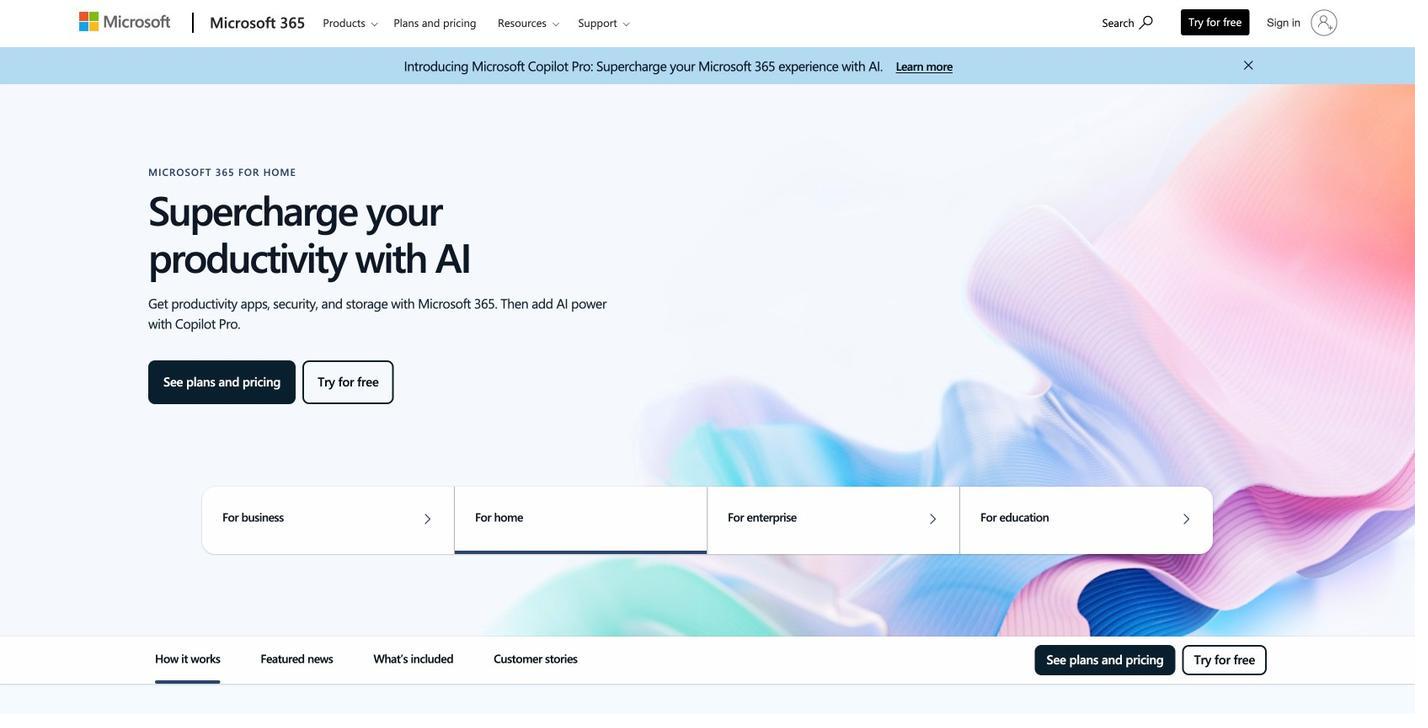 Task type: locate. For each thing, give the bounding box(es) containing it.
None search field
[[1094, 3, 1170, 40]]

microsoft image
[[79, 12, 170, 31]]

alert
[[404, 56, 890, 76]]



Task type: vqa. For each thing, say whether or not it's contained in the screenshot.
for inside the Business element
no



Task type: describe. For each thing, give the bounding box(es) containing it.
how it works image
[[155, 681, 220, 684]]

in page quick links element
[[78, 637, 1338, 684]]



